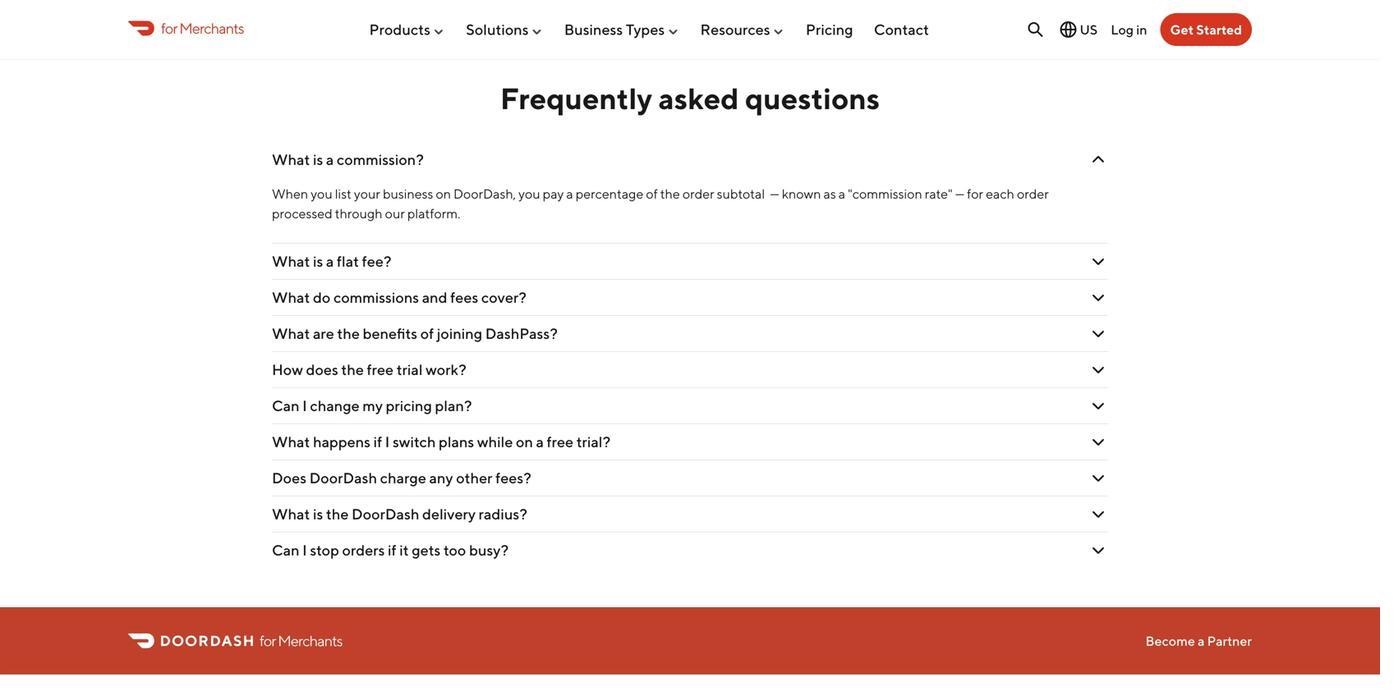 Task type: vqa. For each thing, say whether or not it's contained in the screenshot.
Eligibility
no



Task type: locate. For each thing, give the bounding box(es) containing it.
free left trial
[[367, 361, 394, 379]]

1 vertical spatial free
[[547, 433, 573, 451]]

orders
[[342, 542, 385, 559]]

do
[[313, 289, 331, 306]]

2 vertical spatial i
[[302, 542, 307, 559]]

fees
[[450, 289, 478, 306]]

your
[[354, 186, 380, 201]]

switch
[[393, 433, 436, 451]]

doordash down "happens"
[[309, 469, 377, 487]]

what for what is a commission?
[[272, 151, 310, 168]]

0 vertical spatial for
[[161, 19, 177, 37]]

what is a flat fee?
[[272, 252, 391, 270]]

you
[[311, 186, 332, 201], [518, 186, 540, 201]]

is for commission?
[[313, 151, 323, 168]]

for merchants
[[161, 19, 244, 37], [260, 633, 342, 650]]

1 vertical spatial i
[[385, 433, 390, 451]]

0 horizontal spatial for merchants
[[161, 19, 244, 37]]

a left the commission? in the top left of the page
[[326, 151, 334, 168]]

get
[[1170, 22, 1194, 37]]

1 what from the top
[[272, 151, 310, 168]]

—
[[770, 186, 779, 201], [955, 186, 964, 201]]

commissions
[[333, 289, 419, 306]]

what down does at the bottom left of the page
[[272, 505, 310, 523]]

what up when
[[272, 151, 310, 168]]

2 chevron down image from the top
[[1088, 252, 1108, 271]]

doordash up can i stop orders if it gets too busy? in the bottom of the page
[[352, 505, 419, 523]]

is for doordash
[[313, 505, 323, 523]]

2 vertical spatial for
[[260, 633, 276, 650]]

what do commissions and fees cover?
[[272, 289, 526, 306]]

on right while at the bottom left
[[516, 433, 533, 451]]

5 chevron down image from the top
[[1088, 505, 1108, 524]]

2 you from the left
[[518, 186, 540, 201]]

products link
[[369, 14, 445, 45]]

doordash
[[309, 469, 377, 487], [352, 505, 419, 523]]

1 chevron down image from the top
[[1088, 324, 1108, 344]]

0 horizontal spatial —
[[770, 186, 779, 201]]

3 what from the top
[[272, 289, 310, 306]]

while
[[477, 433, 513, 451]]

chevron down image for fees
[[1088, 288, 1108, 307]]

0 horizontal spatial you
[[311, 186, 332, 201]]

1 vertical spatial merchants
[[278, 633, 342, 650]]

become
[[1146, 634, 1195, 649]]

if right "happens"
[[373, 433, 382, 451]]

1 horizontal spatial order
[[1017, 186, 1049, 201]]

0 horizontal spatial order
[[682, 186, 714, 201]]

is for flat
[[313, 252, 323, 270]]

percentage
[[576, 186, 643, 201]]

chevron down image for what happens if i switch plans while on a free trial?
[[1088, 432, 1108, 452]]

chevron down image for does doordash charge any other fees?
[[1088, 468, 1108, 488]]

1 vertical spatial for merchants
[[260, 633, 342, 650]]

1 order from the left
[[682, 186, 714, 201]]

3 chevron down image from the top
[[1088, 288, 1108, 307]]

the for how does the free trial work?
[[341, 361, 364, 379]]

a left flat
[[326, 252, 334, 270]]

trial
[[397, 361, 423, 379]]

log in
[[1111, 22, 1147, 37]]

chevron down image
[[1088, 150, 1108, 169], [1088, 252, 1108, 271], [1088, 288, 1108, 307], [1088, 360, 1108, 380]]

is up processed
[[313, 151, 323, 168]]

0 vertical spatial doordash
[[309, 469, 377, 487]]

2 what from the top
[[272, 252, 310, 270]]

1 horizontal spatial you
[[518, 186, 540, 201]]

happens
[[313, 433, 370, 451]]

merchants
[[179, 19, 244, 37], [278, 633, 342, 650]]

if
[[373, 433, 382, 451], [388, 542, 396, 559]]

3 is from the top
[[313, 505, 323, 523]]

i
[[302, 397, 307, 415], [385, 433, 390, 451], [302, 542, 307, 559]]

0 vertical spatial for merchants
[[161, 19, 244, 37]]

free
[[367, 361, 394, 379], [547, 433, 573, 451]]

0 vertical spatial merchants
[[179, 19, 244, 37]]

1 horizontal spatial if
[[388, 542, 396, 559]]

is left flat
[[313, 252, 323, 270]]

0 vertical spatial if
[[373, 433, 382, 451]]

get started button
[[1160, 13, 1252, 46]]

what left do
[[272, 289, 310, 306]]

you left list
[[311, 186, 332, 201]]

the right percentage
[[660, 186, 680, 201]]

on up platform.
[[436, 186, 451, 201]]

i left switch
[[385, 433, 390, 451]]

you left pay
[[518, 186, 540, 201]]

the right are on the left
[[337, 325, 360, 342]]

1 horizontal spatial free
[[547, 433, 573, 451]]

the up stop on the left
[[326, 505, 349, 523]]

free left trial?
[[547, 433, 573, 451]]

1 horizontal spatial for
[[260, 633, 276, 650]]

4 chevron down image from the top
[[1088, 360, 1108, 380]]

work?
[[426, 361, 466, 379]]

6 what from the top
[[272, 505, 310, 523]]

chevron down image
[[1088, 324, 1108, 344], [1088, 396, 1108, 416], [1088, 432, 1108, 452], [1088, 468, 1108, 488], [1088, 505, 1108, 524], [1088, 541, 1108, 560]]

products
[[369, 21, 430, 38]]

types
[[626, 21, 665, 38]]

1 is from the top
[[313, 151, 323, 168]]

2 can from the top
[[272, 542, 299, 559]]

is up stop on the left
[[313, 505, 323, 523]]

what up does at the bottom left of the page
[[272, 433, 310, 451]]

i for change
[[302, 397, 307, 415]]

what left are on the left
[[272, 325, 310, 342]]

1 vertical spatial if
[[388, 542, 396, 559]]

i left change
[[302, 397, 307, 415]]

my
[[363, 397, 383, 415]]

can
[[272, 397, 299, 415], [272, 542, 299, 559]]

busy?
[[469, 542, 509, 559]]

1 horizontal spatial merchants
[[278, 633, 342, 650]]

1 horizontal spatial for merchants
[[260, 633, 342, 650]]

for
[[161, 19, 177, 37], [967, 186, 983, 201], [260, 633, 276, 650]]

0 vertical spatial can
[[272, 397, 299, 415]]

too
[[444, 542, 466, 559]]

can left stop on the left
[[272, 542, 299, 559]]

the right does on the bottom left of page
[[341, 361, 364, 379]]

2 vertical spatial is
[[313, 505, 323, 523]]

3 chevron down image from the top
[[1088, 432, 1108, 452]]

a
[[326, 151, 334, 168], [566, 186, 573, 201], [839, 186, 845, 201], [326, 252, 334, 270], [536, 433, 544, 451], [1198, 634, 1205, 649]]

2 order from the left
[[1017, 186, 1049, 201]]

1 can from the top
[[272, 397, 299, 415]]

1 horizontal spatial —
[[955, 186, 964, 201]]

does
[[272, 469, 306, 487]]

charge
[[380, 469, 426, 487]]

0 vertical spatial free
[[367, 361, 394, 379]]

0 horizontal spatial on
[[436, 186, 451, 201]]

frequently asked questions
[[500, 81, 880, 116]]

0 vertical spatial i
[[302, 397, 307, 415]]

the
[[660, 186, 680, 201], [337, 325, 360, 342], [341, 361, 364, 379], [326, 505, 349, 523]]

is
[[313, 151, 323, 168], [313, 252, 323, 270], [313, 505, 323, 523]]

2 chevron down image from the top
[[1088, 396, 1108, 416]]

can i stop orders if it gets too busy?
[[272, 542, 509, 559]]

business types link
[[564, 14, 680, 45]]

0 vertical spatial on
[[436, 186, 451, 201]]

chevron down image for fee?
[[1088, 252, 1108, 271]]

delivery
[[422, 505, 476, 523]]

0 horizontal spatial free
[[367, 361, 394, 379]]

5 what from the top
[[272, 433, 310, 451]]

4 chevron down image from the top
[[1088, 468, 1108, 488]]

business
[[383, 186, 433, 201]]

pay
[[543, 186, 564, 201]]

0 vertical spatial of
[[646, 186, 658, 201]]

on inside when you list your business on doordash, you pay a percentage of the order subtotal  — known as a "commission rate" — for each order processed through our platform.
[[436, 186, 451, 201]]

— left known at the top right of the page
[[770, 186, 779, 201]]

on
[[436, 186, 451, 201], [516, 433, 533, 451]]

0 vertical spatial is
[[313, 151, 323, 168]]

1 vertical spatial for
[[967, 186, 983, 201]]

of
[[646, 186, 658, 201], [420, 325, 434, 342]]

a right while at the bottom left
[[536, 433, 544, 451]]

1 horizontal spatial of
[[646, 186, 658, 201]]

4 what from the top
[[272, 325, 310, 342]]

chevron down image for can i stop orders if it gets too busy?
[[1088, 541, 1108, 560]]

radius?
[[479, 505, 527, 523]]

as
[[824, 186, 836, 201]]

how
[[272, 361, 303, 379]]

1 vertical spatial on
[[516, 433, 533, 451]]

of right percentage
[[646, 186, 658, 201]]

through
[[335, 206, 383, 221]]

2 is from the top
[[313, 252, 323, 270]]

1 vertical spatial of
[[420, 325, 434, 342]]

what for what do commissions and fees cover?
[[272, 289, 310, 306]]

doordash,
[[453, 186, 516, 201]]

what
[[272, 151, 310, 168], [272, 252, 310, 270], [272, 289, 310, 306], [272, 325, 310, 342], [272, 433, 310, 451], [272, 505, 310, 523]]

i left stop on the left
[[302, 542, 307, 559]]

of left the joining in the top of the page
[[420, 325, 434, 342]]

a left partner
[[1198, 634, 1205, 649]]

what down processed
[[272, 252, 310, 270]]

1 vertical spatial is
[[313, 252, 323, 270]]

0 horizontal spatial merchants
[[179, 19, 244, 37]]

chevron down image for what are the benefits of joining dashpass?
[[1088, 324, 1108, 344]]

— right rate"
[[955, 186, 964, 201]]

a right pay
[[566, 186, 573, 201]]

1 — from the left
[[770, 186, 779, 201]]

can i change my pricing plan?
[[272, 397, 472, 415]]

what for what is the doordash delivery radius?
[[272, 505, 310, 523]]

2 horizontal spatial for
[[967, 186, 983, 201]]

can down "how"
[[272, 397, 299, 415]]

fees?
[[495, 469, 531, 487]]

6 chevron down image from the top
[[1088, 541, 1108, 560]]

if left it
[[388, 542, 396, 559]]

1 vertical spatial can
[[272, 542, 299, 559]]



Task type: describe. For each thing, give the bounding box(es) containing it.
dashpass?
[[485, 325, 558, 342]]

contact
[[874, 21, 929, 38]]

our
[[385, 206, 405, 221]]

benefits
[[363, 325, 417, 342]]

can for can i change my pricing plan?
[[272, 397, 299, 415]]

does
[[306, 361, 338, 379]]

business types
[[564, 21, 665, 38]]

2 — from the left
[[955, 186, 964, 201]]

i for stop
[[302, 542, 307, 559]]

the for what is the doordash delivery radius?
[[326, 505, 349, 523]]

solutions
[[466, 21, 529, 38]]

log
[[1111, 22, 1134, 37]]

cover?
[[481, 289, 526, 306]]

commission?
[[337, 151, 424, 168]]

get started
[[1170, 22, 1242, 37]]

globe line image
[[1058, 20, 1078, 39]]

pricing
[[386, 397, 432, 415]]

other
[[456, 469, 492, 487]]

joining
[[437, 325, 482, 342]]

what is the doordash delivery radius?
[[272, 505, 527, 523]]

for inside when you list your business on doordash, you pay a percentage of the order subtotal  — known as a "commission rate" — for each order processed through our platform.
[[967, 186, 983, 201]]

what for what is a flat fee?
[[272, 252, 310, 270]]

1 horizontal spatial on
[[516, 433, 533, 451]]

gets
[[412, 542, 441, 559]]

us
[[1080, 22, 1098, 37]]

become a partner link
[[1146, 634, 1252, 649]]

in
[[1136, 22, 1147, 37]]

solutions link
[[466, 14, 543, 45]]

0 horizontal spatial if
[[373, 433, 382, 451]]

flat
[[337, 252, 359, 270]]

resources link
[[700, 14, 785, 45]]

when you list your business on doordash, you pay a percentage of the order subtotal  — known as a "commission rate" — for each order processed through our platform.
[[272, 186, 1049, 221]]

questions
[[745, 81, 880, 116]]

plan?
[[435, 397, 472, 415]]

of inside when you list your business on doordash, you pay a percentage of the order subtotal  — known as a "commission rate" — for each order processed through our platform.
[[646, 186, 658, 201]]

it
[[399, 542, 409, 559]]

the for what are the benefits of joining dashpass?
[[337, 325, 360, 342]]

a right 'as'
[[839, 186, 845, 201]]

when
[[272, 186, 308, 201]]

fee?
[[362, 252, 391, 270]]

what happens if i switch plans while on a free trial?
[[272, 433, 610, 451]]

become a partner
[[1146, 634, 1252, 649]]

chevron down image for can i change my pricing plan?
[[1088, 396, 1108, 416]]

business
[[564, 21, 623, 38]]

the inside when you list your business on doordash, you pay a percentage of the order subtotal  — known as a "commission rate" — for each order processed through our platform.
[[660, 186, 680, 201]]

what for what are the benefits of joining dashpass?
[[272, 325, 310, 342]]

for merchants link
[[128, 17, 244, 39]]

0 horizontal spatial of
[[420, 325, 434, 342]]

trial?
[[576, 433, 610, 451]]

processed
[[272, 206, 332, 221]]

merchants inside for merchants link
[[179, 19, 244, 37]]

"commission
[[848, 186, 922, 201]]

and
[[422, 289, 447, 306]]

1 vertical spatial doordash
[[352, 505, 419, 523]]

started
[[1196, 22, 1242, 37]]

1 chevron down image from the top
[[1088, 150, 1108, 169]]

resources
[[700, 21, 770, 38]]

log in link
[[1111, 22, 1147, 37]]

how does the free trial work?
[[272, 361, 466, 379]]

chevron down image for trial
[[1088, 360, 1108, 380]]

contact link
[[874, 14, 929, 45]]

plans
[[439, 433, 474, 451]]

stop
[[310, 542, 339, 559]]

what for what happens if i switch plans while on a free trial?
[[272, 433, 310, 451]]

platform.
[[407, 206, 460, 221]]

pricing link
[[806, 14, 853, 45]]

0 horizontal spatial for
[[161, 19, 177, 37]]

what are the benefits of joining dashpass?
[[272, 325, 558, 342]]

asked
[[658, 81, 739, 116]]

what is a commission?
[[272, 151, 424, 168]]

partner
[[1207, 634, 1252, 649]]

any
[[429, 469, 453, 487]]

chevron down image for what is the doordash delivery radius?
[[1088, 505, 1108, 524]]

each
[[986, 186, 1014, 201]]

known
[[782, 186, 821, 201]]

can for can i stop orders if it gets too busy?
[[272, 542, 299, 559]]

1 you from the left
[[311, 186, 332, 201]]

rate"
[[925, 186, 953, 201]]

change
[[310, 397, 360, 415]]

frequently
[[500, 81, 652, 116]]

pricing
[[806, 21, 853, 38]]

are
[[313, 325, 334, 342]]

does doordash charge any other fees?
[[272, 469, 531, 487]]

list
[[335, 186, 351, 201]]



